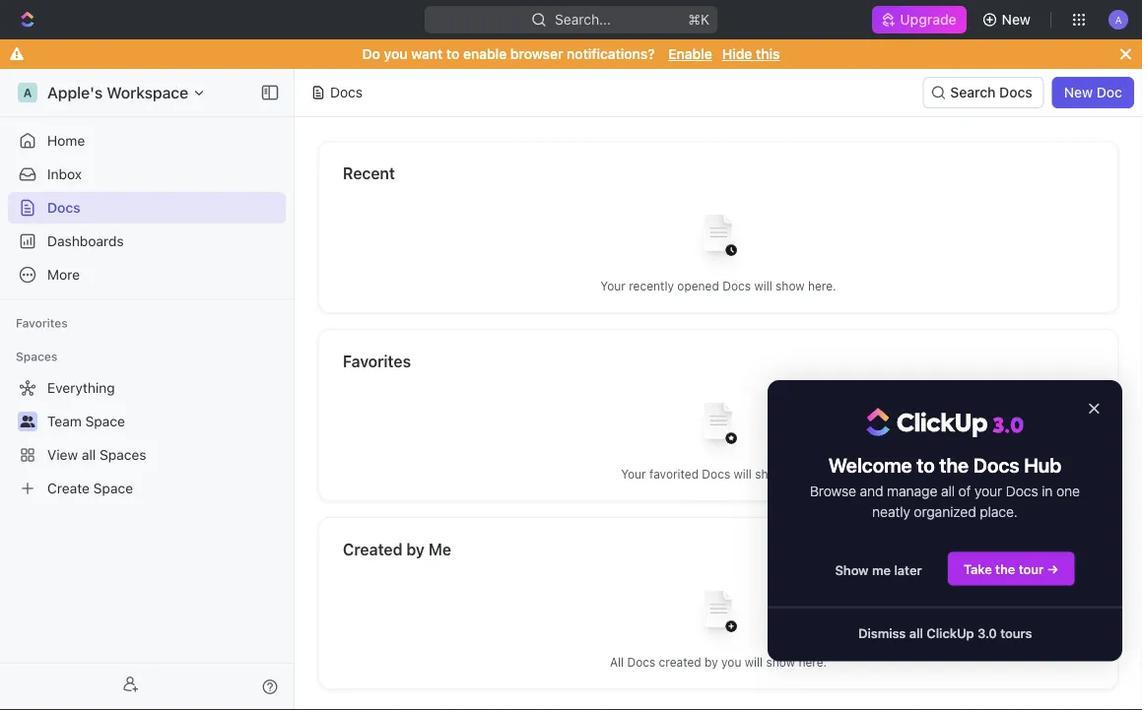 Task type: describe. For each thing, give the bounding box(es) containing it.
welcome
[[829, 454, 913, 477]]

browse
[[810, 484, 857, 500]]

new doc
[[1064, 84, 1123, 101]]

welcome to the docs hub dialog
[[768, 381, 1123, 662]]

your for favorites
[[621, 468, 646, 482]]

docs up your
[[974, 454, 1020, 477]]

browser
[[511, 46, 563, 62]]

0 horizontal spatial spaces
[[16, 350, 58, 364]]

0 vertical spatial show
[[776, 279, 805, 293]]

everything link
[[8, 373, 282, 404]]

space for create space
[[93, 481, 133, 497]]

to inside welcome to the docs hub browse and manage all of your docs in one neatly organized place.
[[917, 454, 935, 477]]

dismiss
[[859, 626, 906, 641]]

created by me
[[343, 541, 452, 559]]

inbox
[[47, 166, 82, 182]]

docs link
[[8, 192, 286, 224]]

home
[[47, 133, 85, 149]]

team
[[47, 414, 82, 430]]

× button
[[1088, 396, 1101, 419]]

more button
[[8, 259, 286, 291]]

1 vertical spatial here.
[[788, 468, 816, 482]]

show
[[836, 563, 869, 578]]

0 horizontal spatial you
[[384, 46, 408, 62]]

all inside welcome to the docs hub browse and manage all of your docs in one neatly organized place.
[[942, 484, 955, 500]]

docs right favorited
[[702, 468, 731, 482]]

new button
[[975, 4, 1043, 35]]

no recent docs image
[[679, 200, 758, 279]]

1 horizontal spatial by
[[705, 656, 718, 670]]

no favorited docs image
[[679, 388, 758, 467]]

dismiss all clickup 3.0 tours button
[[843, 617, 1048, 650]]

do you want to enable browser notifications? enable hide this
[[362, 46, 780, 62]]

0 vertical spatial by
[[407, 541, 425, 559]]

want
[[411, 46, 443, 62]]

your for recent
[[601, 279, 626, 293]]

home link
[[8, 125, 286, 157]]

later
[[895, 563, 922, 578]]

doc
[[1097, 84, 1123, 101]]

search...
[[555, 11, 611, 28]]

new for new doc
[[1064, 84, 1093, 101]]

3.0
[[978, 626, 997, 641]]

0 vertical spatial to
[[447, 46, 460, 62]]

organized
[[914, 504, 977, 520]]

and
[[860, 484, 884, 500]]

neatly
[[873, 504, 911, 520]]

of
[[959, 484, 972, 500]]

welcome to the docs hub browse and manage all of your docs in one neatly organized place.
[[810, 454, 1084, 520]]

apple's
[[47, 83, 103, 102]]

this
[[756, 46, 780, 62]]

me
[[872, 563, 891, 578]]

view
[[47, 447, 78, 463]]

0 vertical spatial will
[[755, 279, 773, 293]]

docs right opened
[[723, 279, 751, 293]]

new doc button
[[1053, 77, 1135, 108]]

your favorited docs will show here.
[[621, 468, 816, 482]]

dashboards link
[[8, 226, 286, 257]]

1 vertical spatial will
[[734, 468, 752, 482]]

create space link
[[8, 473, 282, 505]]

2 vertical spatial show
[[767, 656, 796, 670]]

dashboards
[[47, 233, 124, 249]]



Task type: vqa. For each thing, say whether or not it's contained in the screenshot.
"No favorited dashboards" image
no



Task type: locate. For each thing, give the bounding box(es) containing it.
in
[[1042, 484, 1053, 500]]

your left favorited
[[621, 468, 646, 482]]

will down no favorited docs image
[[734, 468, 752, 482]]

1 horizontal spatial all
[[910, 626, 924, 641]]

0 horizontal spatial the
[[940, 454, 969, 477]]

all left clickup
[[910, 626, 924, 641]]

docs right all on the right bottom of the page
[[627, 656, 656, 670]]

1 vertical spatial spaces
[[100, 447, 146, 463]]

0 vertical spatial spaces
[[16, 350, 58, 364]]

tour
[[1019, 562, 1044, 577]]

0 vertical spatial all
[[82, 447, 96, 463]]

2 vertical spatial all
[[910, 626, 924, 641]]

create space
[[47, 481, 133, 497]]

all for spaces
[[82, 447, 96, 463]]

new
[[1002, 11, 1031, 28], [1064, 84, 1093, 101]]

hide
[[722, 46, 753, 62]]

0 vertical spatial your
[[601, 279, 626, 293]]

manage
[[887, 484, 938, 500]]

→
[[1048, 562, 1059, 577]]

1 horizontal spatial new
[[1064, 84, 1093, 101]]

everything
[[47, 380, 115, 396]]

the left tour
[[996, 562, 1016, 577]]

view all spaces link
[[8, 440, 282, 471]]

favorites button
[[8, 312, 76, 335]]

1 horizontal spatial you
[[722, 656, 742, 670]]

the inside welcome to the docs hub browse and manage all of your docs in one neatly organized place.
[[940, 454, 969, 477]]

will down "no created by me docs" image
[[745, 656, 763, 670]]

search docs
[[951, 84, 1033, 101]]

show me later
[[836, 563, 922, 578]]

2 vertical spatial here.
[[799, 656, 827, 670]]

0 vertical spatial space
[[85, 414, 125, 430]]

space
[[85, 414, 125, 430], [93, 481, 133, 497]]

1 horizontal spatial spaces
[[100, 447, 146, 463]]

docs down do
[[330, 84, 363, 101]]

to right want
[[447, 46, 460, 62]]

0 vertical spatial a
[[1116, 14, 1122, 25]]

take the tour → button
[[947, 552, 1076, 587]]

tree containing everything
[[8, 373, 286, 505]]

new inside button
[[1002, 11, 1031, 28]]

docs inside button
[[1000, 84, 1033, 101]]

new for new
[[1002, 11, 1031, 28]]

1 vertical spatial all
[[942, 484, 955, 500]]

1 vertical spatial by
[[705, 656, 718, 670]]

apple's workspace
[[47, 83, 188, 102]]

all inside button
[[910, 626, 924, 641]]

upgrade link
[[873, 6, 967, 34]]

a inside dropdown button
[[1116, 14, 1122, 25]]

opened
[[678, 279, 720, 293]]

favorites
[[16, 316, 68, 330], [343, 352, 411, 371]]

create
[[47, 481, 90, 497]]

your recently opened docs will show here.
[[601, 279, 837, 293]]

inbox link
[[8, 159, 286, 190]]

the up 'of'
[[940, 454, 969, 477]]

me
[[429, 541, 452, 559]]

tree
[[8, 373, 286, 505]]

to up manage
[[917, 454, 935, 477]]

1 vertical spatial space
[[93, 481, 133, 497]]

1 vertical spatial the
[[996, 562, 1016, 577]]

1 vertical spatial favorites
[[343, 352, 411, 371]]

docs left in
[[1006, 484, 1039, 500]]

1 horizontal spatial to
[[917, 454, 935, 477]]

new inside 'button'
[[1064, 84, 1093, 101]]

⌘k
[[688, 11, 710, 28]]

a button
[[1103, 4, 1135, 35]]

will
[[755, 279, 773, 293], [734, 468, 752, 482], [745, 656, 763, 670]]

will right opened
[[755, 279, 773, 293]]

take the tour →
[[964, 562, 1059, 577]]

one
[[1057, 484, 1080, 500]]

space for team space
[[85, 414, 125, 430]]

by right created
[[705, 656, 718, 670]]

0 horizontal spatial new
[[1002, 11, 1031, 28]]

all docs created by you will show here.
[[610, 656, 827, 670]]

all
[[82, 447, 96, 463], [942, 484, 955, 500], [910, 626, 924, 641]]

2 vertical spatial will
[[745, 656, 763, 670]]

the inside "take the tour →" button
[[996, 562, 1016, 577]]

0 vertical spatial favorites
[[16, 316, 68, 330]]

docs
[[330, 84, 363, 101], [1000, 84, 1033, 101], [47, 200, 80, 216], [723, 279, 751, 293], [974, 454, 1020, 477], [702, 468, 731, 482], [1006, 484, 1039, 500], [627, 656, 656, 670]]

enable
[[463, 46, 507, 62]]

your left recently
[[601, 279, 626, 293]]

your
[[601, 279, 626, 293], [621, 468, 646, 482]]

all left 'of'
[[942, 484, 955, 500]]

upgrade
[[900, 11, 957, 28]]

dismiss all clickup 3.0 tours
[[859, 626, 1033, 641]]

×
[[1088, 396, 1101, 419]]

1 vertical spatial to
[[917, 454, 935, 477]]

2 horizontal spatial all
[[942, 484, 955, 500]]

0 horizontal spatial by
[[407, 541, 425, 559]]

tours
[[1001, 626, 1033, 641]]

all
[[610, 656, 624, 670]]

the
[[940, 454, 969, 477], [996, 562, 1016, 577]]

workspace
[[107, 83, 188, 102]]

docs right search
[[1000, 84, 1033, 101]]

space up view all spaces
[[85, 414, 125, 430]]

notifications?
[[567, 46, 655, 62]]

no created by me docs image
[[679, 576, 758, 655]]

a inside navigation
[[23, 86, 32, 100]]

1 vertical spatial a
[[23, 86, 32, 100]]

show me later button
[[820, 554, 938, 587]]

by left me
[[407, 541, 425, 559]]

you down "no created by me docs" image
[[722, 656, 742, 670]]

0 vertical spatial the
[[940, 454, 969, 477]]

0 horizontal spatial a
[[23, 86, 32, 100]]

0 horizontal spatial to
[[447, 46, 460, 62]]

recently
[[629, 279, 674, 293]]

0 vertical spatial you
[[384, 46, 408, 62]]

all inside tree
[[82, 447, 96, 463]]

1 vertical spatial you
[[722, 656, 742, 670]]

spaces up create space link
[[100, 447, 146, 463]]

1 vertical spatial your
[[621, 468, 646, 482]]

apple's workspace, , element
[[18, 83, 37, 103]]

clickup
[[927, 626, 975, 641]]

sidebar navigation
[[0, 69, 299, 711]]

here.
[[808, 279, 837, 293], [788, 468, 816, 482], [799, 656, 827, 670]]

0 horizontal spatial favorites
[[16, 316, 68, 330]]

1 horizontal spatial favorites
[[343, 352, 411, 371]]

take
[[964, 562, 992, 577]]

recent
[[343, 164, 395, 183]]

more
[[47, 267, 80, 283]]

team space link
[[47, 406, 282, 438]]

hub
[[1024, 454, 1062, 477]]

0 vertical spatial new
[[1002, 11, 1031, 28]]

enable
[[669, 46, 713, 62]]

docs inside sidebar navigation
[[47, 200, 80, 216]]

spaces inside tree
[[100, 447, 146, 463]]

1 horizontal spatial the
[[996, 562, 1016, 577]]

user group image
[[20, 416, 35, 428]]

your
[[975, 484, 1003, 500]]

search docs button
[[923, 77, 1045, 108]]

you
[[384, 46, 408, 62], [722, 656, 742, 670]]

do
[[362, 46, 380, 62]]

a
[[1116, 14, 1122, 25], [23, 86, 32, 100]]

tree inside sidebar navigation
[[8, 373, 286, 505]]

a left apple's
[[23, 86, 32, 100]]

1 horizontal spatial a
[[1116, 14, 1122, 25]]

new left doc
[[1064, 84, 1093, 101]]

show
[[776, 279, 805, 293], [755, 468, 785, 482], [767, 656, 796, 670]]

you right do
[[384, 46, 408, 62]]

created
[[343, 541, 403, 559]]

spaces down the favorites button
[[16, 350, 58, 364]]

new up search docs
[[1002, 11, 1031, 28]]

search
[[951, 84, 996, 101]]

created
[[659, 656, 702, 670]]

team space
[[47, 414, 125, 430]]

place.
[[980, 504, 1018, 520]]

favorites inside button
[[16, 316, 68, 330]]

1 vertical spatial show
[[755, 468, 785, 482]]

docs down inbox
[[47, 200, 80, 216]]

0 vertical spatial here.
[[808, 279, 837, 293]]

1 vertical spatial new
[[1064, 84, 1093, 101]]

all right view
[[82, 447, 96, 463]]

0 horizontal spatial all
[[82, 447, 96, 463]]

a up doc
[[1116, 14, 1122, 25]]

favorited
[[650, 468, 699, 482]]

space down view all spaces
[[93, 481, 133, 497]]

view all spaces
[[47, 447, 146, 463]]

spaces
[[16, 350, 58, 364], [100, 447, 146, 463]]

all for clickup
[[910, 626, 924, 641]]

to
[[447, 46, 460, 62], [917, 454, 935, 477]]



